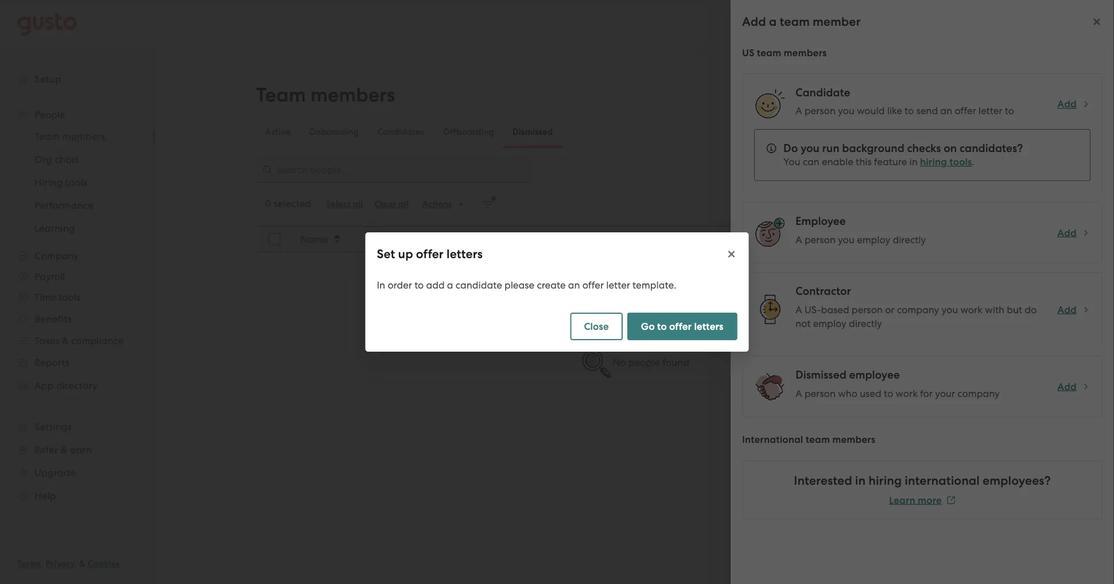 Task type: locate. For each thing, give the bounding box(es) containing it.
0 horizontal spatial members
[[311, 84, 395, 107]]

offer
[[955, 105, 977, 117], [416, 247, 444, 262], [583, 280, 604, 291], [670, 321, 692, 333]]

set up offer letters dialog
[[366, 233, 749, 352]]

letters
[[447, 247, 483, 262], [695, 321, 724, 333]]

you can enable this feature in hiring tools .
[[784, 156, 975, 168]]

0 horizontal spatial work
[[896, 388, 918, 399]]

letters inside go to offer letters link
[[695, 321, 724, 333]]

0 horizontal spatial letter
[[607, 280, 631, 291]]

interested
[[794, 474, 853, 488]]

a
[[769, 15, 777, 29], [447, 280, 453, 291]]

a for contractor
[[796, 304, 803, 316]]

letter left template.
[[607, 280, 631, 291]]

add for contractor
[[1058, 304, 1077, 316]]

us team members
[[743, 47, 827, 59]]

set
[[377, 247, 395, 262]]

0 vertical spatial members
[[784, 47, 827, 59]]

0 horizontal spatial hiring
[[869, 474, 902, 488]]

1 vertical spatial employ
[[813, 318, 847, 329]]

1 vertical spatial letter
[[607, 280, 631, 291]]

a inside a us-based person or company you work with but do not employ directly
[[796, 304, 803, 316]]

in down do you run background checks on candidates?
[[910, 156, 918, 168]]

employee
[[796, 215, 846, 228]]

1 vertical spatial a
[[447, 280, 453, 291]]

members
[[784, 47, 827, 59], [311, 84, 395, 107], [833, 434, 876, 446]]

to left add
[[415, 280, 424, 291]]

employ down based
[[813, 318, 847, 329]]

letters for set up offer letters
[[447, 247, 483, 262]]

, left privacy
[[41, 559, 44, 570]]

offer inside add a team member drawer dialog
[[955, 105, 977, 117]]

based
[[822, 304, 850, 316]]

run
[[823, 142, 840, 155]]

you up can
[[801, 142, 820, 155]]

team
[[780, 15, 810, 29], [757, 47, 782, 59], [806, 434, 830, 446]]

can
[[803, 156, 820, 168]]

employees?
[[983, 474, 1051, 488]]

directly inside a us-based person or company you work with but do not employ directly
[[849, 318, 883, 329]]

1 horizontal spatial employ
[[857, 234, 891, 246]]

0 horizontal spatial employ
[[813, 318, 847, 329]]

a up us team members
[[769, 15, 777, 29]]

enable
[[822, 156, 854, 168]]

1 horizontal spatial letters
[[695, 321, 724, 333]]

select all
[[326, 199, 363, 210]]

0 horizontal spatial in
[[856, 474, 866, 488]]

1 vertical spatial hiring
[[869, 474, 902, 488]]

do
[[1025, 304, 1037, 316]]

cookies button
[[88, 558, 120, 571]]

a down candidate
[[796, 105, 803, 117]]

0 vertical spatial letters
[[447, 247, 483, 262]]

hiring up learn
[[869, 474, 902, 488]]

person down candidate
[[805, 105, 836, 117]]

dismissed button
[[504, 118, 562, 146]]

all inside button
[[399, 199, 409, 210]]

2 add button from the top
[[1058, 226, 1091, 240]]

home image
[[17, 13, 77, 36]]

1 horizontal spatial all
[[399, 199, 409, 210]]

do
[[784, 142, 798, 155]]

international
[[743, 434, 804, 446]]

,
[[41, 559, 44, 570], [75, 559, 77, 570]]

dismissed
[[513, 127, 553, 137], [796, 369, 847, 382]]

members up onboarding
[[311, 84, 395, 107]]

add button
[[1058, 97, 1091, 111], [1058, 226, 1091, 240], [1058, 303, 1091, 317], [1058, 380, 1091, 394]]

members down add a team member
[[784, 47, 827, 59]]

all right "select" on the left of page
[[353, 199, 363, 210]]

3 a from the top
[[796, 304, 803, 316]]

with
[[986, 304, 1005, 316]]

1 vertical spatial team
[[757, 47, 782, 59]]

0 horizontal spatial a
[[447, 280, 453, 291]]

0 horizontal spatial all
[[353, 199, 363, 210]]

1 vertical spatial in
[[856, 474, 866, 488]]

0 vertical spatial team
[[780, 15, 810, 29]]

1 horizontal spatial a
[[769, 15, 777, 29]]

all inside button
[[353, 199, 363, 210]]

us
[[743, 47, 755, 59]]

0 selected status
[[265, 198, 311, 210]]

in right interested
[[856, 474, 866, 488]]

a for dismissed employee
[[796, 388, 803, 399]]

privacy link
[[46, 559, 75, 570]]

hiring inside do you run background checks on candidates? alert
[[921, 156, 948, 168]]

employ inside a us-based person or company you work with but do not employ directly
[[813, 318, 847, 329]]

1 horizontal spatial ,
[[75, 559, 77, 570]]

checks
[[908, 142, 942, 155]]

add for candidate
[[1058, 98, 1077, 110]]

0 vertical spatial hiring
[[921, 156, 948, 168]]

0 horizontal spatial ,
[[41, 559, 44, 570]]

for
[[921, 388, 933, 399]]

1 , from the left
[[41, 559, 44, 570]]

on
[[944, 142, 958, 155]]

1 horizontal spatial directly
[[893, 234, 927, 246]]

offer right go
[[670, 321, 692, 333]]

4 a from the top
[[796, 388, 803, 399]]

2 horizontal spatial members
[[833, 434, 876, 446]]

0 vertical spatial work
[[961, 304, 983, 316]]

0 vertical spatial dismissed
[[513, 127, 553, 137]]

order
[[388, 280, 412, 291]]

work left for on the right bottom
[[896, 388, 918, 399]]

1 vertical spatial members
[[311, 84, 395, 107]]

a for employee
[[796, 234, 803, 246]]

0
[[265, 198, 271, 210]]

a up "international team members"
[[796, 388, 803, 399]]

all right clear
[[399, 199, 409, 210]]

create
[[537, 280, 566, 291]]

a
[[796, 105, 803, 117], [796, 234, 803, 246], [796, 304, 803, 316], [796, 388, 803, 399]]

1 vertical spatial an
[[568, 280, 580, 291]]

please
[[505, 280, 535, 291]]

members for us team members
[[784, 47, 827, 59]]

0 horizontal spatial dismissed
[[513, 127, 553, 137]]

offboarding
[[443, 127, 495, 137]]

1 horizontal spatial in
[[910, 156, 918, 168]]

1 all from the left
[[353, 199, 363, 210]]

add
[[743, 15, 767, 29], [1058, 98, 1077, 110], [1058, 227, 1077, 239], [1058, 304, 1077, 316], [1058, 381, 1077, 393]]

work left "with"
[[961, 304, 983, 316]]

to right go
[[658, 321, 667, 333]]

to right like
[[905, 105, 914, 117]]

letter inside dialog
[[607, 280, 631, 291]]

, left &
[[75, 559, 77, 570]]

1 horizontal spatial an
[[941, 105, 953, 117]]

an right the send
[[941, 105, 953, 117]]

person left the who
[[805, 388, 836, 399]]

type
[[821, 233, 842, 245]]

you left "with"
[[942, 304, 959, 316]]

person for dismissed employee
[[805, 388, 836, 399]]

hiring
[[921, 156, 948, 168], [869, 474, 902, 488]]

up
[[398, 247, 413, 262]]

team
[[256, 84, 306, 107]]

2 vertical spatial team
[[806, 434, 830, 446]]

0 vertical spatial in
[[910, 156, 918, 168]]

an
[[941, 105, 953, 117], [568, 280, 580, 291]]

0 horizontal spatial directly
[[849, 318, 883, 329]]

1 add button from the top
[[1058, 97, 1091, 111]]

offer up close
[[583, 280, 604, 291]]

2 all from the left
[[399, 199, 409, 210]]

0 vertical spatial letter
[[979, 105, 1003, 117]]

hiring down checks
[[921, 156, 948, 168]]

new notifications image
[[482, 199, 494, 210]]

1 horizontal spatial work
[[961, 304, 983, 316]]

employ
[[857, 234, 891, 246], [813, 318, 847, 329]]

used
[[860, 388, 882, 399]]

go to offer letters
[[641, 321, 724, 333]]

name
[[300, 233, 328, 245]]

0 vertical spatial employ
[[857, 234, 891, 246]]

a down employee on the right top of page
[[796, 234, 803, 246]]

person left or
[[852, 304, 883, 316]]

3 add button from the top
[[1058, 303, 1091, 317]]

a person you employ directly
[[796, 234, 927, 246]]

dismissed employee
[[796, 369, 900, 382]]

company right or
[[897, 304, 940, 316]]

letter up candidates?
[[979, 105, 1003, 117]]

employ right "type"
[[857, 234, 891, 246]]

not
[[796, 318, 811, 329]]

team right us
[[757, 47, 782, 59]]

in
[[910, 156, 918, 168], [856, 474, 866, 488]]

1 horizontal spatial letter
[[979, 105, 1003, 117]]

4 add button from the top
[[1058, 380, 1091, 394]]

to up candidates?
[[1005, 105, 1015, 117]]

add button for candidate
[[1058, 97, 1091, 111]]

0 vertical spatial company
[[897, 304, 940, 316]]

select all button
[[321, 195, 369, 214]]

dismissed inside button
[[513, 127, 553, 137]]

1 vertical spatial directly
[[849, 318, 883, 329]]

0 vertical spatial a
[[769, 15, 777, 29]]

1 horizontal spatial members
[[784, 47, 827, 59]]

international team members
[[743, 434, 876, 446]]

work
[[961, 304, 983, 316], [896, 388, 918, 399]]

1 a from the top
[[796, 105, 803, 117]]

1 horizontal spatial dismissed
[[796, 369, 847, 382]]

2 vertical spatial members
[[833, 434, 876, 446]]

person inside a us-based person or company you work with but do not employ directly
[[852, 304, 883, 316]]

dismissed for dismissed employee
[[796, 369, 847, 382]]

directly
[[893, 234, 927, 246], [849, 318, 883, 329]]

0 horizontal spatial letters
[[447, 247, 483, 262]]

your
[[936, 388, 956, 399]]

a for candidate
[[796, 105, 803, 117]]

a left us- in the bottom right of the page
[[796, 304, 803, 316]]

dismissed inside add a team member drawer dialog
[[796, 369, 847, 382]]

cookies
[[88, 559, 120, 570]]

1 vertical spatial work
[[896, 388, 918, 399]]

company right your
[[958, 388, 1000, 399]]

people
[[629, 357, 661, 369]]

2 a from the top
[[796, 234, 803, 246]]

set up offer letters
[[377, 247, 483, 262]]

members for international team members
[[833, 434, 876, 446]]

work inside a us-based person or company you work with but do not employ directly
[[961, 304, 983, 316]]

team up interested
[[806, 434, 830, 446]]

0 horizontal spatial company
[[897, 304, 940, 316]]

1 vertical spatial letters
[[695, 321, 724, 333]]

1 horizontal spatial company
[[958, 388, 1000, 399]]

employment
[[762, 233, 819, 245]]

a person you would like to send an offer letter to
[[796, 105, 1015, 117]]

0 horizontal spatial an
[[568, 280, 580, 291]]

members down the who
[[833, 434, 876, 446]]

person down employee on the right top of page
[[805, 234, 836, 246]]

this
[[856, 156, 872, 168]]

0 vertical spatial directly
[[893, 234, 927, 246]]

1 vertical spatial dismissed
[[796, 369, 847, 382]]

team up us team members
[[780, 15, 810, 29]]

1 horizontal spatial hiring
[[921, 156, 948, 168]]

an right create
[[568, 280, 580, 291]]

you
[[838, 105, 855, 117], [801, 142, 820, 155], [838, 234, 855, 246], [942, 304, 959, 316]]

add a team member drawer dialog
[[731, 0, 1115, 585]]

0 vertical spatial an
[[941, 105, 953, 117]]

a right add
[[447, 280, 453, 291]]

offer right the send
[[955, 105, 977, 117]]



Task type: vqa. For each thing, say whether or not it's contained in the screenshot.
the Who is your company planning to pay? Select all that apply
no



Task type: describe. For each thing, give the bounding box(es) containing it.
offer right up
[[416, 247, 444, 262]]

Select all rows on this page checkbox
[[262, 227, 287, 252]]

who
[[838, 388, 858, 399]]

&
[[79, 559, 86, 570]]

terms , privacy , & cookies
[[17, 559, 120, 570]]

add button for contractor
[[1058, 303, 1091, 317]]

tools
[[950, 156, 973, 168]]

no
[[613, 357, 626, 369]]

opens in a new tab image
[[947, 496, 956, 505]]

do you run background checks on candidates? alert
[[755, 129, 1091, 181]]

letter inside add a team member drawer dialog
[[979, 105, 1003, 117]]

clear all
[[375, 199, 409, 210]]

add
[[426, 280, 445, 291]]

dismissed for dismissed
[[513, 127, 553, 137]]

employee
[[850, 369, 900, 382]]

us-
[[805, 304, 822, 316]]

candidates?
[[960, 142, 1024, 155]]

interested in hiring international employees?
[[794, 474, 1051, 488]]

more
[[918, 495, 942, 507]]

new notifications image
[[482, 199, 494, 210]]

you inside do you run background checks on candidates? alert
[[801, 142, 820, 155]]

select
[[326, 199, 351, 210]]

onboarding button
[[300, 118, 368, 146]]

close
[[584, 321, 609, 333]]

background
[[843, 142, 905, 155]]

or
[[886, 304, 895, 316]]

onboarding
[[309, 127, 359, 137]]

learn more
[[890, 495, 942, 507]]

2 , from the left
[[75, 559, 77, 570]]

a us-based person or company you work with but do not employ directly
[[796, 304, 1037, 329]]

terms
[[17, 559, 41, 570]]

active
[[265, 127, 291, 137]]

contractor
[[796, 285, 852, 298]]

no people found
[[613, 357, 690, 369]]

do you run background checks on candidates?
[[784, 142, 1024, 155]]

but
[[1007, 304, 1023, 316]]

person for employee
[[805, 234, 836, 246]]

found
[[663, 357, 690, 369]]

add button for dismissed employee
[[1058, 380, 1091, 394]]

candidate
[[796, 86, 851, 99]]

you down employee on the right top of page
[[838, 234, 855, 246]]

an inside the "set up offer letters" dialog
[[568, 280, 580, 291]]

template.
[[633, 280, 677, 291]]

in
[[377, 280, 385, 291]]

go
[[641, 321, 655, 333]]

you left would
[[838, 105, 855, 117]]

add for employee
[[1058, 227, 1077, 239]]

a inside the "set up offer letters" dialog
[[447, 280, 453, 291]]

.
[[973, 156, 975, 168]]

you inside a us-based person or company you work with but do not employ directly
[[942, 304, 959, 316]]

add button for employee
[[1058, 226, 1091, 240]]

learn
[[890, 495, 916, 507]]

you
[[784, 156, 801, 168]]

offboarding button
[[434, 118, 504, 146]]

in inside you can enable this feature in hiring tools .
[[910, 156, 918, 168]]

add for dismissed employee
[[1058, 381, 1077, 393]]

team for us team members
[[757, 47, 782, 59]]

letters for go to offer letters
[[695, 321, 724, 333]]

active button
[[256, 118, 300, 146]]

close button
[[571, 313, 623, 341]]

person for candidate
[[805, 105, 836, 117]]

would
[[857, 105, 885, 117]]

all for clear all
[[399, 199, 409, 210]]

employment type button
[[755, 227, 1014, 252]]

all for select all
[[353, 199, 363, 210]]

0 selected
[[265, 198, 311, 210]]

candidates
[[378, 127, 425, 137]]

team for international team members
[[806, 434, 830, 446]]

member
[[813, 15, 861, 29]]

to right used
[[884, 388, 894, 399]]

team members tab list
[[256, 116, 1014, 148]]

send
[[917, 105, 938, 117]]

a person who used to work for your company
[[796, 388, 1000, 399]]

account menu element
[[893, 0, 1097, 49]]

a inside dialog
[[769, 15, 777, 29]]

clear
[[375, 199, 396, 210]]

candidates button
[[368, 118, 434, 146]]

clear all button
[[369, 195, 414, 214]]

like
[[888, 105, 903, 117]]

privacy
[[46, 559, 75, 570]]

team members
[[256, 84, 395, 107]]

company inside a us-based person or company you work with but do not employ directly
[[897, 304, 940, 316]]

name button
[[293, 227, 428, 252]]

feature
[[875, 156, 908, 168]]

employment type
[[762, 233, 842, 245]]

hiring tools link
[[921, 156, 973, 168]]

go to offer letters link
[[628, 313, 738, 341]]

in order to add a candidate please create an offer letter template.
[[377, 280, 677, 291]]

add a team member
[[743, 15, 861, 29]]

an inside add a team member drawer dialog
[[941, 105, 953, 117]]

selected
[[274, 198, 311, 210]]

Search people... field
[[256, 157, 532, 183]]

terms link
[[17, 559, 41, 570]]

candidate
[[456, 280, 502, 291]]

1 vertical spatial company
[[958, 388, 1000, 399]]



